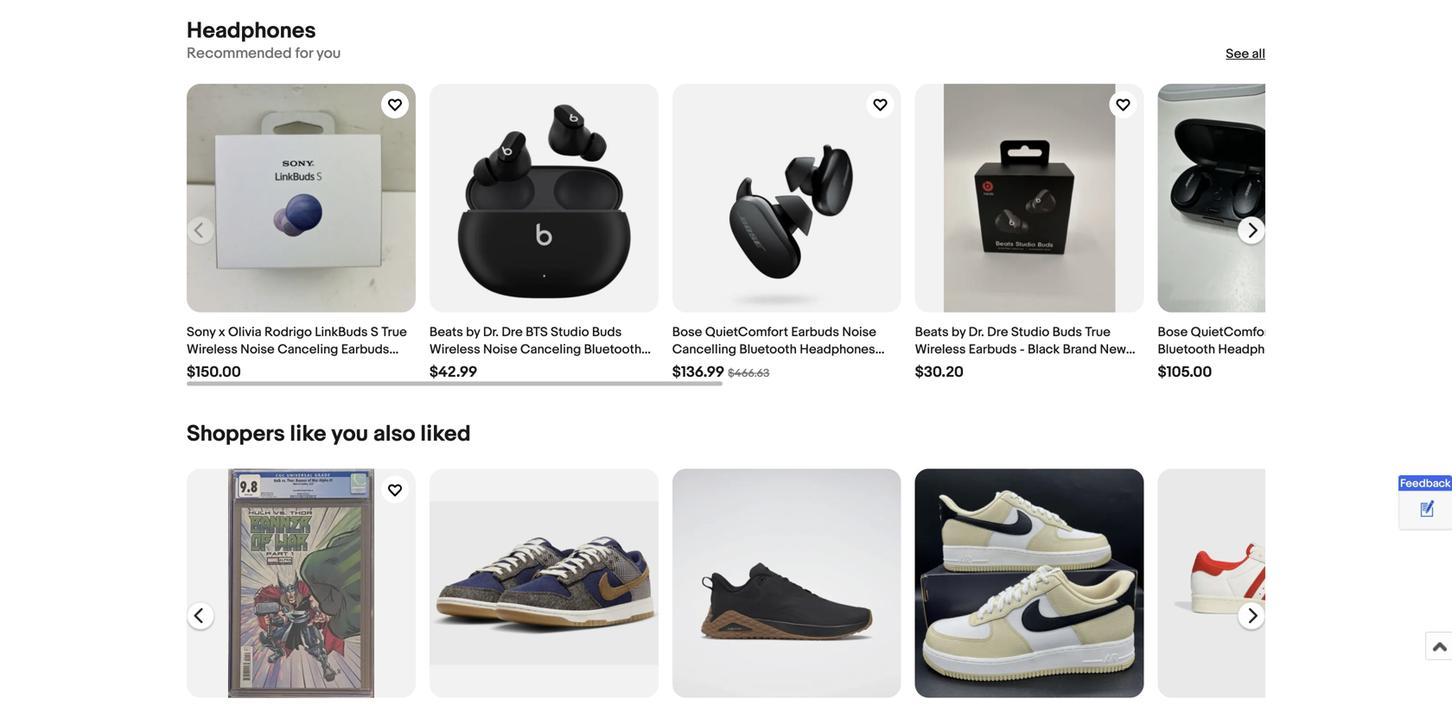 Task type: locate. For each thing, give the bounding box(es) containing it.
shoppers like you also liked
[[187, 421, 471, 448]]

0 horizontal spatial true
[[381, 325, 407, 340]]

2 quietcomfort from the left
[[1191, 325, 1274, 340]]

1 quietcomfort from the left
[[705, 325, 788, 340]]

$136.99
[[672, 364, 725, 382]]

cancelling
[[1314, 325, 1378, 340], [672, 342, 736, 358]]

studio up -
[[1011, 325, 1050, 340]]

0 vertical spatial black
[[1028, 342, 1060, 358]]

1 canceling from the left
[[278, 342, 338, 358]]

bose for $105.00
[[1158, 325, 1188, 340]]

0 horizontal spatial bluetooth
[[584, 342, 641, 358]]

1 bose from the left
[[672, 325, 702, 340]]

$150.00 text field
[[187, 364, 241, 382]]

3 wireless from the left
[[915, 342, 966, 358]]

0 horizontal spatial canceling
[[278, 342, 338, 358]]

by inside beats by dr. dre bts studio buds wireless noise canceling bluetooth earphones
[[466, 325, 480, 340]]

1 true from the left
[[381, 325, 407, 340]]

true
[[381, 325, 407, 340], [1085, 325, 1111, 340]]

headphones
[[187, 18, 316, 45], [800, 342, 875, 358], [1218, 342, 1294, 358]]

sony
[[187, 325, 216, 340]]

1 beats from the left
[[429, 325, 463, 340]]

2 canceling from the left
[[520, 342, 581, 358]]

bluetooth inside bose quietcomfort noise cancelling bluetooth headphones $105.00
[[1158, 342, 1215, 358]]

wireless up sealed
[[915, 342, 966, 358]]

dr. inside beats by dr. dre bts studio buds wireless noise canceling bluetooth earphones
[[483, 325, 499, 340]]

buds up brand
[[1052, 325, 1082, 340]]

headphones link
[[187, 18, 316, 45]]

by up earphones
[[466, 325, 480, 340]]

brand
[[1063, 342, 1097, 358]]

quietcomfort for headphones
[[705, 325, 788, 340]]

0 horizontal spatial by
[[466, 325, 480, 340]]

buds right the bts
[[592, 325, 622, 340]]

quietcomfort up "$105.00"
[[1191, 325, 1274, 340]]

true for $150.00
[[381, 325, 407, 340]]

quietcomfort up 'previous price $466.63' text box
[[705, 325, 788, 340]]

1 vertical spatial black
[[708, 359, 740, 375]]

1 horizontal spatial dre
[[987, 325, 1008, 340]]

you
[[316, 45, 341, 63], [331, 421, 368, 448]]

2 horizontal spatial headphones
[[1218, 342, 1294, 358]]

by inside beats by dr. dre studio buds true wireless earbuds - black brand new sealed
[[952, 325, 966, 340]]

2 horizontal spatial bluetooth
[[1158, 342, 1215, 358]]

1 horizontal spatial dr.
[[969, 325, 984, 340]]

1 by from the left
[[466, 325, 480, 340]]

1 horizontal spatial buds
[[1052, 325, 1082, 340]]

black
[[1028, 342, 1060, 358], [708, 359, 740, 375]]

2 true from the left
[[1085, 325, 1111, 340]]

2 horizontal spatial wireless
[[915, 342, 966, 358]]

bose inside bose quietcomfort earbuds noise cancelling bluetooth headphones triple black
[[672, 325, 702, 340]]

$42.99
[[429, 364, 477, 382]]

2 dr. from the left
[[969, 325, 984, 340]]

bose for headphones
[[672, 325, 702, 340]]

shoppers
[[187, 421, 285, 448]]

1 horizontal spatial true
[[1085, 325, 1111, 340]]

1 vertical spatial you
[[331, 421, 368, 448]]

beats inside beats by dr. dre bts studio buds wireless noise canceling bluetooth earphones
[[429, 325, 463, 340]]

0 horizontal spatial cancelling
[[672, 342, 736, 358]]

dre inside beats by dr. dre studio buds true wireless earbuds - black brand new sealed
[[987, 325, 1008, 340]]

0 horizontal spatial studio
[[551, 325, 589, 340]]

$466.63
[[728, 367, 770, 380]]

bose
[[672, 325, 702, 340], [1158, 325, 1188, 340]]

bose up triple
[[672, 325, 702, 340]]

canceling inside beats by dr. dre bts studio buds wireless noise canceling bluetooth earphones
[[520, 342, 581, 358]]

0 horizontal spatial earbuds
[[341, 342, 389, 358]]

noise
[[842, 325, 876, 340], [1277, 325, 1311, 340], [240, 342, 275, 358], [483, 342, 517, 358]]

bose inside bose quietcomfort noise cancelling bluetooth headphones $105.00
[[1158, 325, 1188, 340]]

1 horizontal spatial quietcomfort
[[1191, 325, 1274, 340]]

quietcomfort inside bose quietcomfort earbuds noise cancelling bluetooth headphones triple black
[[705, 325, 788, 340]]

1 dr. from the left
[[483, 325, 499, 340]]

1 horizontal spatial cancelling
[[1314, 325, 1378, 340]]

0 horizontal spatial quietcomfort
[[705, 325, 788, 340]]

0 horizontal spatial dre
[[502, 325, 523, 340]]

2 bluetooth from the left
[[739, 342, 797, 358]]

black inside bose quietcomfort earbuds noise cancelling bluetooth headphones triple black
[[708, 359, 740, 375]]

earbuds
[[791, 325, 839, 340], [341, 342, 389, 358], [969, 342, 1017, 358]]

$30.20
[[915, 364, 964, 382]]

wireless inside sony x olivia rodrigo linkbuds s true wireless noise canceling earbuds violet
[[187, 342, 238, 358]]

1 horizontal spatial earbuds
[[791, 325, 839, 340]]

0 horizontal spatial bose
[[672, 325, 702, 340]]

beats inside beats by dr. dre studio buds true wireless earbuds - black brand new sealed
[[915, 325, 949, 340]]

true for $30.20
[[1085, 325, 1111, 340]]

1 horizontal spatial by
[[952, 325, 966, 340]]

buds
[[592, 325, 622, 340], [1052, 325, 1082, 340]]

2 studio from the left
[[1011, 325, 1050, 340]]

0 horizontal spatial black
[[708, 359, 740, 375]]

beats up sealed
[[915, 325, 949, 340]]

you for for
[[316, 45, 341, 63]]

earphones
[[429, 359, 492, 375]]

0 horizontal spatial wireless
[[187, 342, 238, 358]]

dre for $30.20
[[987, 325, 1008, 340]]

1 horizontal spatial canceling
[[520, 342, 581, 358]]

true inside beats by dr. dre studio buds true wireless earbuds - black brand new sealed
[[1085, 325, 1111, 340]]

0 horizontal spatial beats
[[429, 325, 463, 340]]

wireless inside beats by dr. dre studio buds true wireless earbuds - black brand new sealed
[[915, 342, 966, 358]]

canceling down rodrigo
[[278, 342, 338, 358]]

0 horizontal spatial dr.
[[483, 325, 499, 340]]

see
[[1226, 46, 1249, 62]]

by up sealed
[[952, 325, 966, 340]]

quietcomfort inside bose quietcomfort noise cancelling bluetooth headphones $105.00
[[1191, 325, 1274, 340]]

1 horizontal spatial wireless
[[429, 342, 480, 358]]

bluetooth
[[584, 342, 641, 358], [739, 342, 797, 358], [1158, 342, 1215, 358]]

studio right the bts
[[551, 325, 589, 340]]

liked
[[420, 421, 471, 448]]

3 bluetooth from the left
[[1158, 342, 1215, 358]]

recommended
[[187, 45, 292, 63]]

bose quietcomfort earbuds noise cancelling bluetooth headphones triple black
[[672, 325, 876, 375]]

by for $30.20
[[952, 325, 966, 340]]

dre for $42.99
[[502, 325, 523, 340]]

canceling down the bts
[[520, 342, 581, 358]]

noise inside sony x olivia rodrigo linkbuds s true wireless noise canceling earbuds violet
[[240, 342, 275, 358]]

1 horizontal spatial black
[[1028, 342, 1060, 358]]

beats
[[429, 325, 463, 340], [915, 325, 949, 340]]

2 buds from the left
[[1052, 325, 1082, 340]]

2 horizontal spatial earbuds
[[969, 342, 1017, 358]]

you right for
[[316, 45, 341, 63]]

beats up earphones
[[429, 325, 463, 340]]

true right s
[[381, 325, 407, 340]]

dre
[[502, 325, 523, 340], [987, 325, 1008, 340]]

noise inside beats by dr. dre bts studio buds wireless noise canceling bluetooth earphones
[[483, 342, 517, 358]]

bose up "$105.00"
[[1158, 325, 1188, 340]]

cancelling inside bose quietcomfort earbuds noise cancelling bluetooth headphones triple black
[[672, 342, 736, 358]]

earbuds inside sony x olivia rodrigo linkbuds s true wireless noise canceling earbuds violet
[[341, 342, 389, 358]]

1 studio from the left
[[551, 325, 589, 340]]

2 wireless from the left
[[429, 342, 480, 358]]

by
[[466, 325, 480, 340], [952, 325, 966, 340]]

for
[[295, 45, 313, 63]]

wireless
[[187, 342, 238, 358], [429, 342, 480, 358], [915, 342, 966, 358]]

true inside sony x olivia rodrigo linkbuds s true wireless noise canceling earbuds violet
[[381, 325, 407, 340]]

wireless up "violet"
[[187, 342, 238, 358]]

1 wireless from the left
[[187, 342, 238, 358]]

1 horizontal spatial bose
[[1158, 325, 1188, 340]]

violet
[[187, 359, 221, 375]]

studio
[[551, 325, 589, 340], [1011, 325, 1050, 340]]

1 horizontal spatial studio
[[1011, 325, 1050, 340]]

cancelling inside bose quietcomfort noise cancelling bluetooth headphones $105.00
[[1314, 325, 1378, 340]]

you right like on the left
[[331, 421, 368, 448]]

bose quietcomfort noise cancelling bluetooth headphones $105.00
[[1158, 325, 1378, 382]]

buds inside beats by dr. dre bts studio buds wireless noise canceling bluetooth earphones
[[592, 325, 622, 340]]

1 horizontal spatial beats
[[915, 325, 949, 340]]

0 vertical spatial you
[[316, 45, 341, 63]]

wireless up earphones
[[429, 342, 480, 358]]

2 by from the left
[[952, 325, 966, 340]]

1 dre from the left
[[502, 325, 523, 340]]

2 dre from the left
[[987, 325, 1008, 340]]

1 vertical spatial cancelling
[[672, 342, 736, 358]]

$136.99 $466.63
[[672, 364, 770, 382]]

canceling inside sony x olivia rodrigo linkbuds s true wireless noise canceling earbuds violet
[[278, 342, 338, 358]]

0 vertical spatial cancelling
[[1314, 325, 1378, 340]]

dr. inside beats by dr. dre studio buds true wireless earbuds - black brand new sealed
[[969, 325, 984, 340]]

studio inside beats by dr. dre bts studio buds wireless noise canceling bluetooth earphones
[[551, 325, 589, 340]]

2 bose from the left
[[1158, 325, 1188, 340]]

1 horizontal spatial headphones
[[800, 342, 875, 358]]

wireless inside beats by dr. dre bts studio buds wireless noise canceling bluetooth earphones
[[429, 342, 480, 358]]

true up 'new'
[[1085, 325, 1111, 340]]

quietcomfort
[[705, 325, 788, 340], [1191, 325, 1274, 340]]

canceling
[[278, 342, 338, 358], [520, 342, 581, 358]]

feedback
[[1400, 477, 1451, 491]]

dre inside beats by dr. dre bts studio buds wireless noise canceling bluetooth earphones
[[502, 325, 523, 340]]

dr. for $30.20
[[969, 325, 984, 340]]

dr.
[[483, 325, 499, 340], [969, 325, 984, 340]]

1 horizontal spatial bluetooth
[[739, 342, 797, 358]]

1 bluetooth from the left
[[584, 342, 641, 358]]

0 horizontal spatial buds
[[592, 325, 622, 340]]

2 beats from the left
[[915, 325, 949, 340]]

1 buds from the left
[[592, 325, 622, 340]]

bts
[[526, 325, 548, 340]]



Task type: vqa. For each thing, say whether or not it's contained in the screenshot.
'$96.40'
no



Task type: describe. For each thing, give the bounding box(es) containing it.
by for $42.99
[[466, 325, 480, 340]]

like
[[290, 421, 326, 448]]

earbuds inside beats by dr. dre studio buds true wireless earbuds - black brand new sealed
[[969, 342, 1017, 358]]

noise inside bose quietcomfort noise cancelling bluetooth headphones $105.00
[[1277, 325, 1311, 340]]

sony x olivia rodrigo linkbuds s true wireless noise canceling earbuds violet
[[187, 325, 407, 375]]

triple
[[672, 359, 705, 375]]

olivia
[[228, 325, 262, 340]]

canceling for $42.99
[[520, 342, 581, 358]]

you for like
[[331, 421, 368, 448]]

previous price $466.63 text field
[[728, 367, 770, 380]]

see all link
[[1226, 45, 1265, 63]]

beats for $42.99
[[429, 325, 463, 340]]

see all
[[1226, 46, 1265, 62]]

wireless for $30.20
[[915, 342, 966, 358]]

recommended for you element
[[187, 45, 341, 63]]

quietcomfort for $105.00
[[1191, 325, 1274, 340]]

wireless for $150.00
[[187, 342, 238, 358]]

all
[[1252, 46, 1265, 62]]

bluetooth inside bose quietcomfort earbuds noise cancelling bluetooth headphones triple black
[[739, 342, 797, 358]]

buds inside beats by dr. dre studio buds true wireless earbuds - black brand new sealed
[[1052, 325, 1082, 340]]

x
[[218, 325, 225, 340]]

black inside beats by dr. dre studio buds true wireless earbuds - black brand new sealed
[[1028, 342, 1060, 358]]

headphones inside bose quietcomfort noise cancelling bluetooth headphones $105.00
[[1218, 342, 1294, 358]]

beats by dr. dre studio buds true wireless earbuds - black brand new sealed
[[915, 325, 1126, 375]]

$150.00
[[187, 364, 241, 382]]

linkbuds
[[315, 325, 368, 340]]

bluetooth inside beats by dr. dre bts studio buds wireless noise canceling bluetooth earphones
[[584, 342, 641, 358]]

canceling for $150.00
[[278, 342, 338, 358]]

recommended for you
[[187, 45, 341, 63]]

sealed
[[915, 359, 956, 375]]

0 horizontal spatial headphones
[[187, 18, 316, 45]]

wireless for $42.99
[[429, 342, 480, 358]]

$136.99 text field
[[672, 364, 725, 382]]

s
[[371, 325, 378, 340]]

$105.00
[[1158, 364, 1212, 382]]

beats for $30.20
[[915, 325, 949, 340]]

$42.99 text field
[[429, 364, 477, 382]]

$105.00 text field
[[1158, 364, 1212, 382]]

also
[[373, 421, 415, 448]]

new
[[1100, 342, 1126, 358]]

$30.20 text field
[[915, 364, 964, 382]]

dr. for $42.99
[[483, 325, 499, 340]]

rodrigo
[[264, 325, 312, 340]]

noise inside bose quietcomfort earbuds noise cancelling bluetooth headphones triple black
[[842, 325, 876, 340]]

-
[[1020, 342, 1025, 358]]

earbuds inside bose quietcomfort earbuds noise cancelling bluetooth headphones triple black
[[791, 325, 839, 340]]

studio inside beats by dr. dre studio buds true wireless earbuds - black brand new sealed
[[1011, 325, 1050, 340]]

headphones inside bose quietcomfort earbuds noise cancelling bluetooth headphones triple black
[[800, 342, 875, 358]]

beats by dr. dre bts studio buds wireless noise canceling bluetooth earphones
[[429, 325, 641, 375]]



